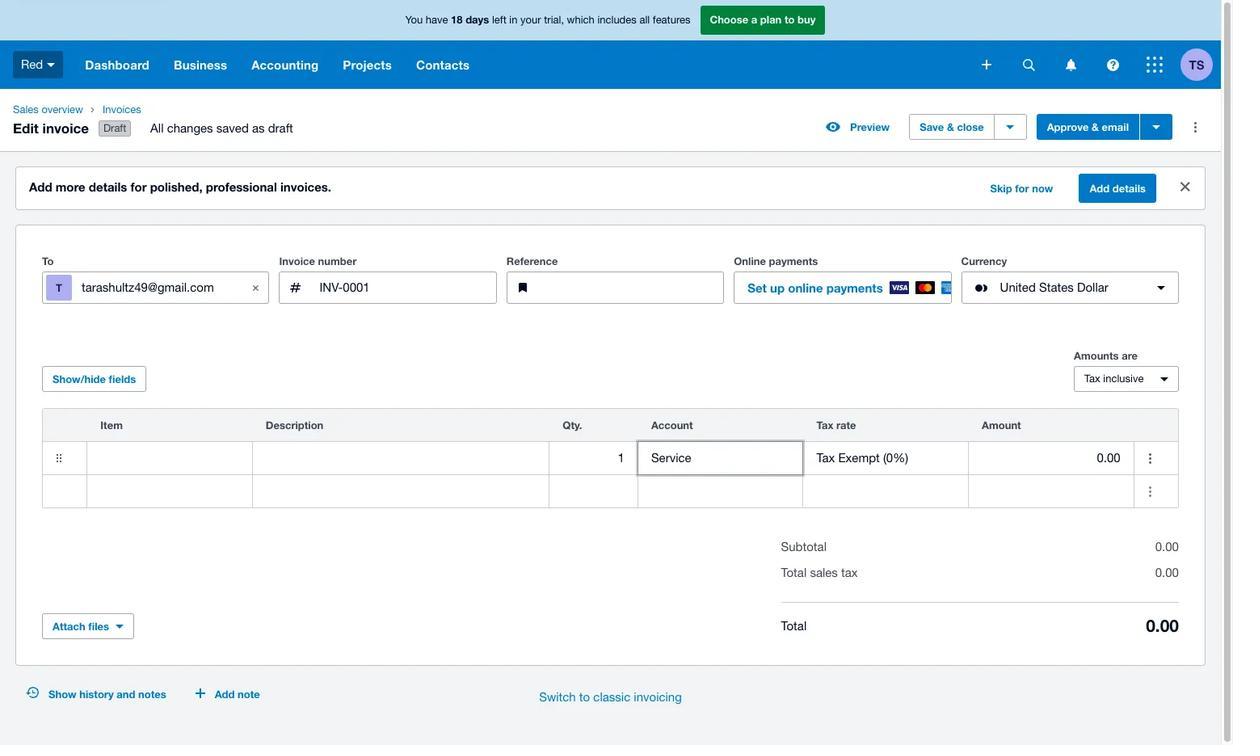 Task type: vqa. For each thing, say whether or not it's contained in the screenshot.
SAVED on the top left of page
yes



Task type: describe. For each thing, give the bounding box(es) containing it.
details inside add details button
[[1113, 182, 1146, 195]]

svg image up close
[[982, 60, 991, 69]]

dashboard
[[85, 57, 149, 72]]

attach files
[[53, 620, 109, 633]]

all
[[639, 14, 650, 26]]

more
[[56, 179, 85, 194]]

Account text field
[[638, 443, 803, 474]]

your
[[520, 14, 541, 26]]

are
[[1122, 349, 1138, 362]]

none field tax rate
[[804, 442, 968, 474]]

left
[[492, 14, 506, 26]]

dollar
[[1077, 280, 1108, 294]]

all changes saved as draft
[[150, 121, 293, 135]]

svg image up approve
[[1065, 59, 1076, 71]]

saved
[[216, 121, 249, 135]]

invoices
[[103, 103, 141, 116]]

add note button
[[186, 681, 270, 707]]

invoices.
[[280, 179, 331, 194]]

set up online payments
[[748, 280, 883, 295]]

to inside banner
[[785, 13, 795, 26]]

Inventory item text field
[[87, 443, 252, 474]]

show/hide fields
[[53, 373, 136, 386]]

svg image up email
[[1107, 59, 1119, 71]]

skip for now
[[990, 182, 1053, 195]]

2 quantity field from the top
[[550, 476, 637, 507]]

more line item options image
[[1134, 475, 1166, 508]]

you
[[405, 14, 423, 26]]

skip for now button
[[981, 175, 1063, 201]]

add more details for polished, professional invoices. status
[[16, 167, 1205, 209]]

invoice number
[[279, 255, 357, 268]]

subtotal
[[781, 540, 827, 554]]

invoice line item list element
[[42, 408, 1179, 508]]

red button
[[0, 40, 73, 89]]

tax inclusive button
[[1074, 366, 1179, 392]]

all
[[150, 121, 164, 135]]

approve & email button
[[1036, 114, 1139, 140]]

a
[[751, 13, 757, 26]]

for inside button
[[1015, 182, 1029, 195]]

online
[[788, 280, 823, 295]]

18
[[451, 13, 463, 26]]

sales overview
[[13, 103, 83, 116]]

ts button
[[1181, 40, 1221, 89]]

to
[[42, 255, 54, 268]]

sales
[[13, 103, 39, 116]]

united states dollar button
[[961, 272, 1179, 304]]

show/hide fields button
[[42, 366, 146, 392]]

tarashultz49@gmail.com
[[82, 280, 214, 294]]

invoice
[[279, 255, 315, 268]]

includes
[[597, 14, 637, 26]]

to inside button
[[579, 690, 590, 704]]

changes
[[167, 121, 213, 135]]

more line item options image
[[1134, 442, 1166, 474]]

states
[[1039, 280, 1074, 294]]

ts
[[1189, 57, 1204, 72]]

skip
[[990, 182, 1012, 195]]

reference
[[506, 255, 558, 268]]

save & close
[[920, 120, 984, 133]]

and
[[117, 688, 135, 701]]

show/hide
[[53, 373, 106, 386]]

drag and drop line image
[[43, 442, 75, 474]]

preview
[[850, 120, 890, 133]]

attach
[[53, 620, 85, 633]]

inclusive
[[1103, 373, 1144, 385]]

add details button
[[1079, 174, 1156, 203]]

save
[[920, 120, 944, 133]]

invoices link
[[96, 102, 306, 118]]

features
[[653, 14, 690, 26]]

approve & email
[[1047, 120, 1129, 133]]

Tax rate text field
[[804, 443, 968, 474]]

save & close button
[[909, 114, 994, 140]]

add more details for polished, professional invoices.
[[29, 179, 331, 194]]

add details
[[1090, 182, 1146, 195]]

up
[[770, 280, 785, 295]]

set up online payments button
[[734, 272, 961, 304]]

0 horizontal spatial for
[[130, 179, 147, 194]]

tax for tax rate
[[816, 419, 833, 432]]

business button
[[162, 40, 239, 89]]

tax
[[841, 566, 858, 579]]

& for close
[[947, 120, 954, 133]]

accounting button
[[239, 40, 331, 89]]

amounts
[[1074, 349, 1119, 362]]

account
[[651, 419, 693, 432]]

email
[[1102, 120, 1129, 133]]

buy
[[798, 13, 816, 26]]

t
[[56, 281, 62, 294]]

accounting
[[251, 57, 319, 72]]

show history and notes
[[48, 688, 166, 701]]

add note
[[215, 688, 260, 701]]

total for total sales tax
[[781, 566, 807, 579]]

0 vertical spatial payments
[[769, 255, 818, 268]]

1 vertical spatial close image
[[239, 272, 272, 304]]

set
[[748, 280, 767, 295]]

Invoice number text field
[[318, 272, 496, 303]]

svg image left ts
[[1147, 57, 1163, 73]]

days
[[466, 13, 489, 26]]



Task type: locate. For each thing, give the bounding box(es) containing it.
2 description text field from the top
[[253, 476, 549, 507]]

Amount field
[[969, 443, 1133, 474]]

payments right online
[[826, 280, 883, 295]]

2 total from the top
[[781, 619, 807, 632]]

show history and notes button
[[16, 681, 176, 707]]

2 vertical spatial 0.00
[[1146, 616, 1179, 636]]

1 horizontal spatial to
[[785, 13, 795, 26]]

more line item options element
[[1134, 409, 1178, 441]]

total down total sales tax
[[781, 619, 807, 632]]

invoicing
[[634, 690, 682, 704]]

3 none field from the left
[[804, 442, 968, 474]]

0 horizontal spatial details
[[89, 179, 127, 194]]

svg image
[[1147, 57, 1163, 73], [1065, 59, 1076, 71], [1107, 59, 1119, 71], [982, 60, 991, 69]]

plan
[[760, 13, 782, 26]]

professional
[[206, 179, 277, 194]]

switch to classic invoicing
[[539, 690, 682, 704]]

none field down item
[[87, 442, 252, 474]]

projects
[[343, 57, 392, 72]]

0 vertical spatial description text field
[[253, 443, 549, 474]]

switch to classic invoicing button
[[526, 681, 695, 714]]

None field
[[87, 442, 252, 474], [638, 442, 803, 474], [804, 442, 968, 474]]

payments inside popup button
[[826, 280, 883, 295]]

add left more
[[29, 179, 52, 194]]

polished,
[[150, 179, 203, 194]]

0 vertical spatial total
[[781, 566, 807, 579]]

rate
[[836, 419, 856, 432]]

amounts are
[[1074, 349, 1138, 362]]

1 total from the top
[[781, 566, 807, 579]]

united states dollar
[[1000, 280, 1108, 294]]

0 horizontal spatial &
[[947, 120, 954, 133]]

2 horizontal spatial none field
[[804, 442, 968, 474]]

banner containing ts
[[0, 0, 1221, 89]]

1 vertical spatial quantity field
[[550, 476, 637, 507]]

banner
[[0, 0, 1221, 89]]

edit
[[13, 119, 39, 136]]

2 none field from the left
[[638, 442, 803, 474]]

tax inclusive
[[1084, 373, 1144, 385]]

0 vertical spatial 0.00
[[1155, 540, 1179, 554]]

1 vertical spatial tax
[[816, 419, 833, 432]]

0 horizontal spatial to
[[579, 690, 590, 704]]

Reference text field
[[545, 272, 723, 303]]

0 vertical spatial quantity field
[[550, 443, 637, 474]]

1 horizontal spatial none field
[[638, 442, 803, 474]]

fields
[[109, 373, 136, 386]]

switch
[[539, 690, 576, 704]]

add for add note
[[215, 688, 235, 701]]

close image inside add more details for polished, professional invoices. 'status'
[[1169, 171, 1202, 203]]

0 horizontal spatial svg image
[[47, 63, 55, 67]]

1 & from the left
[[947, 120, 954, 133]]

contacts button
[[404, 40, 482, 89]]

1 vertical spatial description text field
[[253, 476, 549, 507]]

& for email
[[1092, 120, 1099, 133]]

dashboard link
[[73, 40, 162, 89]]

tax
[[1084, 373, 1100, 385], [816, 419, 833, 432]]

0 horizontal spatial payments
[[769, 255, 818, 268]]

1 horizontal spatial details
[[1113, 182, 1146, 195]]

edit invoice
[[13, 119, 89, 136]]

0 horizontal spatial add
[[29, 179, 52, 194]]

tax inside invoice line item list element
[[816, 419, 833, 432]]

business
[[174, 57, 227, 72]]

for left now
[[1015, 182, 1029, 195]]

& right save
[[947, 120, 954, 133]]

files
[[88, 620, 109, 633]]

1 horizontal spatial svg image
[[1023, 59, 1035, 71]]

total for total
[[781, 619, 807, 632]]

currency
[[961, 255, 1007, 268]]

to left the buy
[[785, 13, 795, 26]]

add right now
[[1090, 182, 1110, 195]]

add inside button
[[1090, 182, 1110, 195]]

svg image inside red popup button
[[47, 63, 55, 67]]

details down email
[[1113, 182, 1146, 195]]

add for add more details for polished, professional invoices.
[[29, 179, 52, 194]]

for
[[130, 179, 147, 194], [1015, 182, 1029, 195]]

note
[[238, 688, 260, 701]]

tax inside popup button
[[1084, 373, 1100, 385]]

tax left rate at the right of page
[[816, 419, 833, 432]]

0.00 for subtotal
[[1155, 540, 1179, 554]]

add
[[29, 179, 52, 194], [1090, 182, 1110, 195], [215, 688, 235, 701]]

2 & from the left
[[1092, 120, 1099, 133]]

tax down amounts
[[1084, 373, 1100, 385]]

1 horizontal spatial &
[[1092, 120, 1099, 133]]

1 vertical spatial 0.00
[[1155, 566, 1179, 579]]

approve
[[1047, 120, 1089, 133]]

payments
[[769, 255, 818, 268], [826, 280, 883, 295]]

tax for tax inclusive
[[1084, 373, 1100, 385]]

0 vertical spatial tax
[[1084, 373, 1100, 385]]

1 vertical spatial to
[[579, 690, 590, 704]]

payments up online
[[769, 255, 818, 268]]

1 horizontal spatial payments
[[826, 280, 883, 295]]

add inside button
[[215, 688, 235, 701]]

& inside save & close button
[[947, 120, 954, 133]]

for left polished,
[[130, 179, 147, 194]]

& inside the approve & email button
[[1092, 120, 1099, 133]]

notes
[[138, 688, 166, 701]]

0.00 for total sales tax
[[1155, 566, 1179, 579]]

1 horizontal spatial for
[[1015, 182, 1029, 195]]

history
[[79, 688, 114, 701]]

1 horizontal spatial tax
[[1084, 373, 1100, 385]]

0 vertical spatial close image
[[1169, 171, 1202, 203]]

1 horizontal spatial add
[[215, 688, 235, 701]]

Quantity field
[[550, 443, 637, 474], [550, 476, 637, 507]]

add left note
[[215, 688, 235, 701]]

details right more
[[89, 179, 127, 194]]

overview
[[42, 103, 83, 116]]

1 description text field from the top
[[253, 443, 549, 474]]

1 none field from the left
[[87, 442, 252, 474]]

svg image
[[1023, 59, 1035, 71], [47, 63, 55, 67]]

trial,
[[544, 14, 564, 26]]

you have 18 days left in your trial, which includes all features
[[405, 13, 690, 26]]

2 horizontal spatial add
[[1090, 182, 1110, 195]]

attach files button
[[42, 613, 134, 639]]

none field 'inventory item'
[[87, 442, 252, 474]]

item
[[100, 419, 123, 432]]

in
[[509, 14, 518, 26]]

& left email
[[1092, 120, 1099, 133]]

close image
[[1169, 171, 1202, 203], [239, 272, 272, 304]]

tax rate
[[816, 419, 856, 432]]

0 horizontal spatial none field
[[87, 442, 252, 474]]

number
[[318, 255, 357, 268]]

draft
[[103, 122, 126, 134]]

description
[[266, 419, 323, 432]]

to
[[785, 13, 795, 26], [579, 690, 590, 704]]

details
[[89, 179, 127, 194], [1113, 182, 1146, 195]]

to right "switch"
[[579, 690, 590, 704]]

add for add details
[[1090, 182, 1110, 195]]

none field down rate at the right of page
[[804, 442, 968, 474]]

sales
[[810, 566, 838, 579]]

0 horizontal spatial tax
[[816, 419, 833, 432]]

online
[[734, 255, 766, 268]]

invoice
[[42, 119, 89, 136]]

1 quantity field from the top
[[550, 443, 637, 474]]

1 horizontal spatial close image
[[1169, 171, 1202, 203]]

0 horizontal spatial close image
[[239, 272, 272, 304]]

close
[[957, 120, 984, 133]]

total
[[781, 566, 807, 579], [781, 619, 807, 632]]

none field down account
[[638, 442, 803, 474]]

1 vertical spatial total
[[781, 619, 807, 632]]

projects button
[[331, 40, 404, 89]]

invoice number element
[[279, 272, 497, 304]]

show
[[48, 688, 76, 701]]

1 vertical spatial payments
[[826, 280, 883, 295]]

more invoice options image
[[1179, 111, 1211, 143]]

red
[[21, 57, 43, 71]]

online payments
[[734, 255, 818, 268]]

0 vertical spatial to
[[785, 13, 795, 26]]

now
[[1032, 182, 1053, 195]]

total down the subtotal
[[781, 566, 807, 579]]

total sales tax
[[781, 566, 858, 579]]

choose
[[710, 13, 748, 26]]

amount
[[982, 419, 1021, 432]]

choose a plan to buy
[[710, 13, 816, 26]]

Description text field
[[253, 443, 549, 474], [253, 476, 549, 507]]

as
[[252, 121, 265, 135]]

none field account
[[638, 442, 803, 474]]

sales overview link
[[6, 102, 90, 118]]

united
[[1000, 280, 1036, 294]]

preview button
[[816, 114, 900, 140]]



